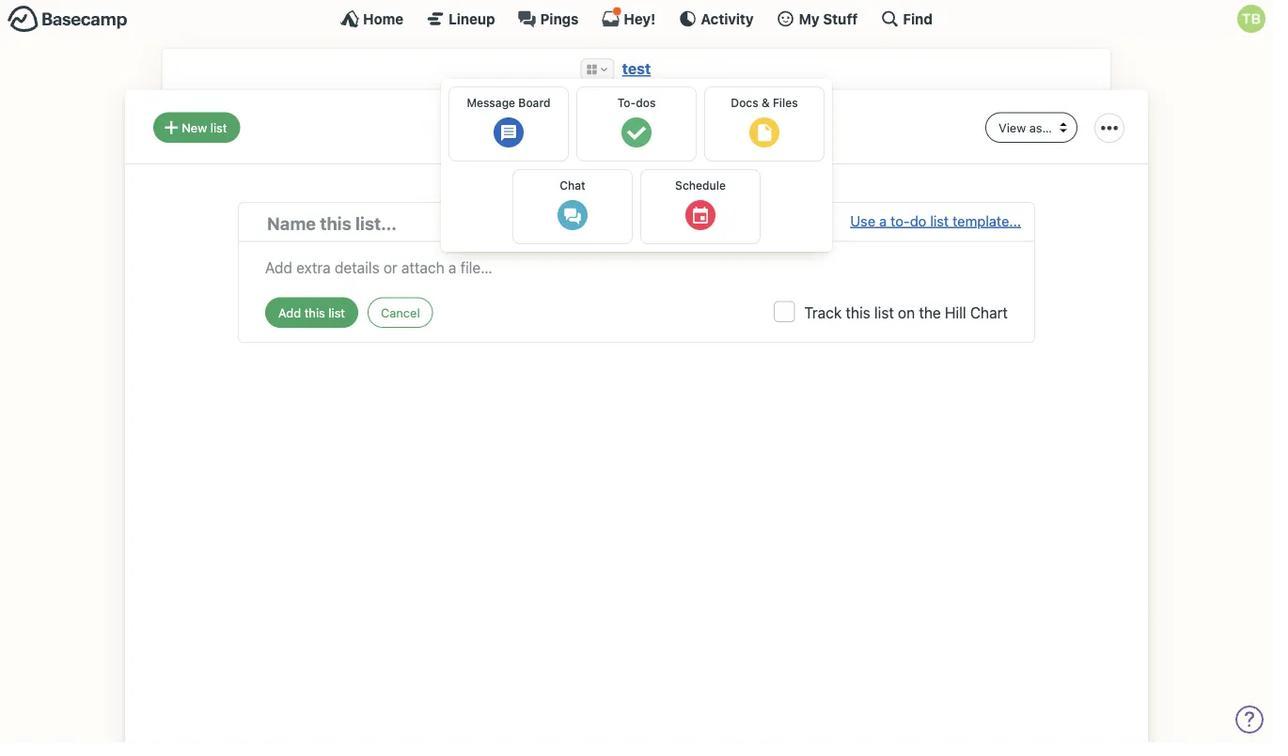 Task type: vqa. For each thing, say whether or not it's contained in the screenshot.
Hey!
yes



Task type: locate. For each thing, give the bounding box(es) containing it.
new list
[[182, 120, 227, 134]]

0 horizontal spatial list
[[210, 120, 227, 134]]

to-dos link
[[576, 87, 697, 162]]

docs
[[731, 96, 759, 109]]

to-
[[618, 96, 636, 109], [588, 109, 634, 144]]

view as…
[[999, 120, 1052, 134]]

pings
[[540, 10, 579, 27]]

my
[[799, 10, 820, 27]]

find
[[903, 10, 933, 27]]

message board link
[[449, 87, 569, 162]]

list right do at the right top of page
[[930, 212, 949, 229]]

schedule
[[675, 179, 726, 192]]

docs & files
[[731, 96, 798, 109]]

lineup link
[[426, 9, 495, 28]]

to-dos
[[618, 96, 656, 109], [588, 109, 685, 144]]

1 horizontal spatial list
[[875, 304, 894, 322]]

view as… button
[[986, 112, 1078, 143]]

this
[[846, 304, 871, 322]]

my stuff
[[799, 10, 858, 27]]

use a to-do list template...
[[851, 212, 1021, 229]]

dos inside 'to-dos' link
[[636, 96, 656, 109]]

view
[[999, 120, 1026, 134]]

None text field
[[265, 251, 1008, 279]]

use a to-do list template... link
[[851, 210, 1021, 236]]

2 horizontal spatial list
[[930, 212, 949, 229]]

&
[[762, 96, 770, 109]]

list right new
[[210, 120, 227, 134]]

list
[[210, 120, 227, 134], [930, 212, 949, 229], [875, 304, 894, 322]]

pings button
[[518, 9, 579, 28]]

stuff
[[823, 10, 858, 27]]

None submit
[[265, 298, 358, 328]]

list left on
[[875, 304, 894, 322]]

Name this list… text field
[[267, 210, 851, 236]]

home
[[363, 10, 404, 27]]

to- down test link
[[588, 109, 634, 144]]

tim burton image
[[1238, 5, 1266, 33]]

dos down test
[[634, 109, 685, 144]]

dos down test link
[[636, 96, 656, 109]]

docs & files link
[[704, 87, 825, 162]]

chat link
[[513, 169, 633, 245]]

hey!
[[624, 10, 656, 27]]

dos
[[636, 96, 656, 109], [634, 109, 685, 144]]

as…
[[1030, 120, 1052, 134]]

track this list on the hill chart
[[804, 304, 1008, 322]]



Task type: describe. For each thing, give the bounding box(es) containing it.
message board
[[467, 96, 551, 109]]

0 vertical spatial list
[[210, 120, 227, 134]]

to-dos down test link
[[618, 96, 656, 109]]

track
[[804, 304, 842, 322]]

activity link
[[678, 9, 754, 28]]

new
[[182, 120, 207, 134]]

to-
[[891, 212, 910, 229]]

new list link
[[153, 112, 240, 143]]

cancel
[[381, 306, 420, 320]]

the
[[919, 304, 941, 322]]

switch accounts image
[[8, 5, 128, 34]]

my stuff button
[[776, 9, 858, 28]]

lineup
[[449, 10, 495, 27]]

main element
[[0, 0, 1273, 37]]

files
[[773, 96, 798, 109]]

hey! button
[[601, 7, 656, 28]]

cancel button
[[368, 298, 433, 328]]

to- down test
[[618, 96, 636, 109]]

schedule link
[[640, 169, 761, 245]]

home link
[[341, 9, 404, 28]]

to-dos down test
[[588, 109, 685, 144]]

do
[[910, 212, 927, 229]]

test
[[622, 60, 651, 78]]

board
[[518, 96, 551, 109]]

test link
[[622, 60, 651, 78]]

1 vertical spatial list
[[930, 212, 949, 229]]

activity
[[701, 10, 754, 27]]

use
[[851, 212, 876, 229]]

hill chart
[[945, 304, 1008, 322]]

on
[[898, 304, 915, 322]]

2 vertical spatial list
[[875, 304, 894, 322]]

message
[[467, 96, 515, 109]]

a
[[879, 212, 887, 229]]

find button
[[881, 9, 933, 28]]

chat
[[560, 179, 586, 192]]

template...
[[953, 212, 1021, 229]]



